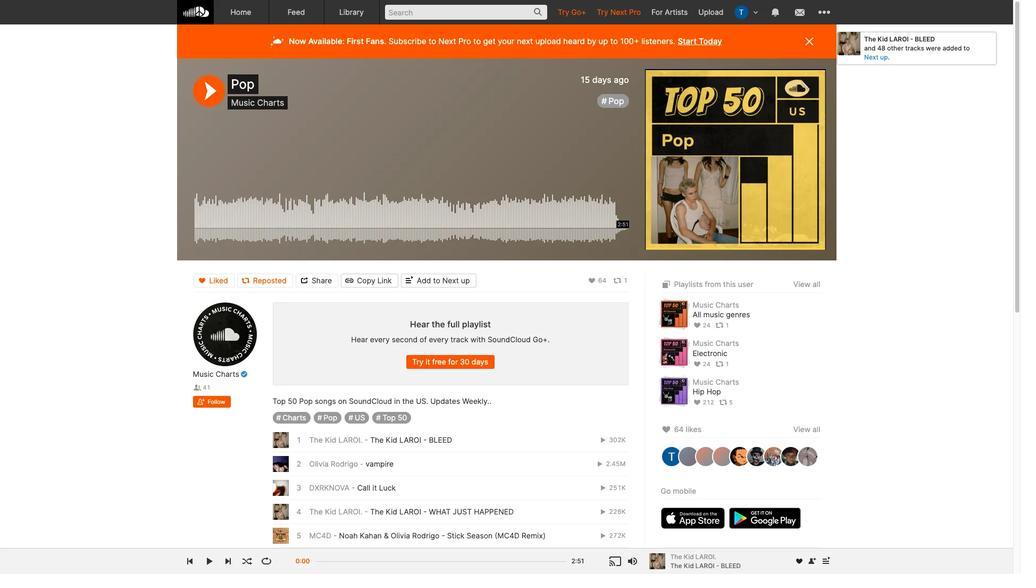 Task type: describe. For each thing, give the bounding box(es) containing it.
top 50 pop songs on soundcloud in the us. updates weekly..
[[273, 397, 492, 406]]

playlist stats element for music charts all music genres
[[693, 320, 821, 332]]

follow
[[208, 399, 225, 406]]

charts link
[[273, 412, 311, 424]]

just
[[453, 508, 472, 517]]

1 vertical spatial hear
[[351, 335, 368, 344]]

pop inside "pop music charts"
[[231, 77, 255, 92]]

1 vertical spatial the kid laroi - bleed link
[[671, 562, 741, 571]]

likes
[[686, 425, 702, 434]]

all for playlists from this user
[[813, 280, 821, 289]]

cookie for manager
[[762, 555, 783, 563]]

kid down luck
[[386, 508, 397, 517]]

town
[[488, 556, 507, 565]]

0 horizontal spatial olivia
[[309, 460, 329, 469]]

a
[[460, 556, 465, 565]]

artist resources link
[[689, 563, 740, 571]]

all for 64 likes
[[813, 425, 821, 434]]

added
[[943, 44, 963, 52]]

laroi. for the kid laroi - bleed
[[339, 436, 363, 445]]

free
[[432, 358, 446, 367]]

copy
[[357, 276, 376, 285]]

upload
[[699, 7, 724, 16]]

2 vertical spatial the kid laroi. link
[[671, 553, 789, 562]]

luck
[[379, 484, 396, 493]]

64 for 64
[[599, 276, 607, 284]]

go+.
[[533, 335, 550, 344]]

songs
[[315, 397, 336, 406]]

playlists
[[674, 280, 703, 289]]

electronic
[[693, 349, 728, 358]]

jj's avatar element
[[729, 447, 751, 468]]

music
[[704, 310, 724, 319]]

hear the full playlist hear every second of every track with soundcloud go+.
[[351, 319, 550, 344]]

226k
[[608, 508, 626, 516]]

1 vertical spatial olivia
[[391, 532, 410, 541]]

of
[[420, 335, 427, 344]]

dxrknova - call it luck
[[309, 484, 396, 493]]

0 vertical spatial days
[[593, 74, 612, 85]]

50 for top 50
[[398, 413, 407, 422]]

0 horizontal spatial days
[[472, 358, 489, 367]]

mohammadsakiam's avatar element
[[746, 447, 768, 468]]

tracks
[[906, 44, 925, 52]]

1 vertical spatial pop link
[[314, 412, 342, 424]]

1 aldean from the left
[[332, 556, 357, 565]]

0 vertical spatial tara schultz's avatar element
[[735, 5, 748, 19]]

music charts link for music charts hip hop
[[693, 378, 740, 387]]

the up vampire link
[[370, 436, 384, 445]]

imprint
[[661, 563, 683, 571]]

laroi. inside the kid laroi. the kid laroi - bleed
[[696, 553, 717, 561]]

next up
[[865, 53, 888, 61]]

6
[[297, 556, 301, 565]]

available:
[[308, 36, 345, 46]]

view all for 64 likes
[[794, 425, 821, 434]]

1 vertical spatial rodrigo
[[412, 532, 440, 541]]

kid right imprint "link"
[[684, 562, 694, 570]]

try for try go+
[[558, 7, 570, 16]]

full
[[448, 319, 460, 330]]

the up olivia rodrigo link on the bottom left of page
[[309, 436, 323, 445]]

music inside "pop music charts"
[[231, 97, 255, 108]]

the kid laroi - what just happened element
[[273, 504, 289, 520]]

go mobile
[[661, 487, 697, 496]]

playlists from this user
[[674, 280, 754, 289]]

call it luck link
[[357, 484, 396, 493]]

24 link for all
[[693, 322, 711, 330]]

view for 64 likes
[[794, 425, 811, 434]]

pop music charts
[[231, 77, 284, 108]]

64 likes
[[674, 425, 702, 434]]

1 vertical spatial it
[[373, 484, 377, 493]]

212
[[703, 399, 715, 407]]

cookie policy link
[[714, 555, 755, 563]]

try left that
[[419, 556, 431, 565]]

0 horizontal spatial the kid laroi - bleed link
[[370, 436, 452, 445]]

rei.'s avatar element
[[797, 447, 819, 468]]

get
[[483, 36, 496, 46]]

15
[[581, 74, 590, 85]]

hop
[[707, 387, 721, 396]]

kid down top 50 link
[[386, 436, 397, 445]]

laroi inside 'the kid laroi - bleed and 48 other tracks were added to next up .'
[[890, 35, 909, 43]]

for artists
[[652, 7, 688, 16]]

&
[[384, 532, 389, 541]]

noah
[[339, 532, 358, 541]]

vampire element
[[273, 457, 289, 473]]

now
[[289, 36, 306, 46]]

1 every from the left
[[370, 335, 390, 344]]

this
[[724, 280, 736, 289]]

0 vertical spatial 1 link
[[614, 276, 628, 285]]

2:51
[[572, 558, 584, 566]]

kid up olivia rodrigo link on the bottom left of page
[[325, 436, 337, 445]]

artists
[[665, 7, 688, 16]]

1 for 1 link corresponding to music charts electronic
[[726, 361, 730, 368]]

24 for all
[[703, 322, 711, 330]]

0 horizontal spatial soundcloud
[[349, 397, 392, 406]]

50 for top 50 pop songs on soundcloud in the us. updates weekly..
[[288, 397, 297, 406]]

0 horizontal spatial 5
[[297, 532, 301, 541]]

imprint link
[[661, 563, 683, 571]]

top for top 50
[[383, 413, 396, 422]]

reposted button
[[237, 274, 293, 288]]

soundcloud inside the 'hear the full playlist hear every second of every track with soundcloud go+.'
[[488, 335, 531, 344]]

- inside the kid laroi. the kid laroi - bleed
[[717, 562, 720, 570]]

jason aldean - try that in a small town link
[[364, 556, 507, 565]]

jessenia hernandez's avatar element
[[712, 447, 734, 468]]

1 horizontal spatial the kid laroi - bleed element
[[649, 554, 665, 570]]

41 link
[[193, 384, 211, 392]]

and
[[865, 44, 876, 52]]

subscribe
[[389, 36, 427, 46]]

cookie manager link
[[762, 555, 812, 563]]

music for all
[[693, 301, 714, 310]]

playlist stats element for music charts electronic
[[693, 359, 821, 370]]

all
[[693, 310, 702, 319]]

251k
[[608, 484, 626, 492]]

to inside 'the kid laroi - bleed and 48 other tracks were added to next up .'
[[964, 44, 970, 52]]

0 vertical spatial next
[[611, 7, 627, 16]]

1 vertical spatial bleed
[[429, 436, 452, 445]]

home link
[[214, 0, 269, 24]]

liked button
[[193, 274, 235, 288]]

upload link
[[694, 0, 729, 24]]

olivia rodrigo - vampire
[[309, 460, 394, 469]]

in
[[394, 397, 400, 406]]

2 jason from the left
[[364, 556, 385, 565]]

the right 4
[[309, 508, 323, 517]]

second
[[392, 335, 418, 344]]

mc4d - noah kahan & olivia rodrigo - stick season (mc4d remix)
[[309, 532, 546, 541]]

share
[[312, 276, 332, 285]]

the kid laroi. the kid laroi - bleed
[[671, 553, 741, 570]]

season
[[467, 532, 493, 541]]

to left 100+
[[611, 36, 618, 46]]

0 horizontal spatial tara schultz's avatar element
[[661, 447, 682, 468]]

3
[[297, 484, 301, 493]]

kid up artist
[[684, 553, 694, 561]]

try for try next pro
[[597, 7, 609, 16]]

try it free for 30 days link
[[406, 356, 495, 369]]

legal
[[661, 555, 678, 563]]

on
[[338, 397, 347, 406]]

with
[[471, 335, 486, 344]]

today
[[699, 36, 722, 46]]

1 jason from the left
[[309, 556, 330, 565]]

shanté a.'s avatar element
[[780, 447, 802, 468]]

updates
[[431, 397, 460, 406]]

the inside 'the kid laroi - bleed and 48 other tracks were added to next up .'
[[865, 35, 877, 43]]

that
[[433, 556, 449, 565]]



Task type: vqa. For each thing, say whether or not it's contained in the screenshot.
2:42
no



Task type: locate. For each thing, give the bounding box(es) containing it.
1 all from the top
[[813, 280, 821, 289]]

1 vertical spatial view
[[794, 425, 811, 434]]

reposted
[[253, 276, 287, 285]]

electronic link
[[693, 349, 728, 359]]

1 horizontal spatial pop link
[[598, 94, 629, 108]]

upload
[[536, 36, 561, 46]]

charts inside the music charts electronic
[[716, 339, 740, 348]]

804k
[[608, 556, 626, 564]]

music charts electronic
[[693, 339, 740, 358]]

charts inside "pop music charts"
[[257, 97, 284, 108]]

for artists link
[[647, 0, 694, 24]]

policy
[[737, 555, 755, 563]]

0 horizontal spatial pro
[[459, 36, 471, 46]]

try it free for 30 days
[[412, 358, 489, 367]]

1 vertical spatial the kid laroi. link
[[309, 508, 363, 517]]

2 vertical spatial laroi.
[[696, 553, 717, 561]]

50 down in
[[398, 413, 407, 422]]

0 vertical spatial hear
[[410, 319, 430, 330]]

24 link down electronic link at the bottom right
[[693, 361, 711, 368]]

laroi inside the kid laroi. the kid laroi - bleed
[[696, 562, 715, 570]]

the left privacy link
[[671, 562, 682, 570]]

the up imprint "link"
[[671, 553, 682, 561]]

64 inside playlist stats element
[[599, 276, 607, 284]]

mc4d
[[309, 532, 332, 541]]

0 vertical spatial the kid laroi. link
[[309, 436, 363, 445]]

0 vertical spatial soundcloud
[[488, 335, 531, 344]]

1 horizontal spatial hear
[[410, 319, 430, 330]]

privacy
[[684, 555, 707, 563]]

1 view all from the top
[[794, 280, 821, 289]]

music inside music charts all music genres
[[693, 301, 714, 310]]

kid inside 'the kid laroi - bleed and 48 other tracks were added to next up .'
[[878, 35, 888, 43]]

0 horizontal spatial cookie
[[714, 555, 735, 563]]

music inside the music charts electronic
[[693, 339, 714, 348]]

0 vertical spatial 5
[[730, 399, 733, 407]]

1
[[624, 276, 628, 284], [726, 322, 730, 330], [726, 361, 730, 368], [297, 436, 301, 445]]

0 vertical spatial all
[[813, 280, 821, 289]]

hear up of
[[410, 319, 430, 330]]

noah kahan & olivia rodrigo - stick season (mc4d remix) link
[[339, 532, 546, 541]]

kid down dxrknova link in the left bottom of the page
[[325, 508, 337, 517]]

other
[[888, 44, 904, 52]]

every right of
[[429, 335, 449, 344]]

the kid laroi. link up olivia rodrigo link on the bottom left of page
[[309, 436, 363, 445]]

for
[[448, 358, 458, 367]]

heard
[[564, 36, 585, 46]]

1 horizontal spatial tara schultz's avatar element
[[735, 5, 748, 19]]

start today link
[[678, 36, 722, 46]]

laroi. down dxrknova - call it luck
[[339, 508, 363, 517]]

1 link down all music genres link
[[716, 322, 730, 330]]

0 horizontal spatial pop link
[[314, 412, 342, 424]]

1 horizontal spatial 50
[[398, 413, 407, 422]]

noah kahan & olivia rodrigo - stick season (mc4d remix) element
[[273, 528, 289, 544]]

1 horizontal spatial aldean
[[387, 556, 412, 565]]

1 vertical spatial 50
[[398, 413, 407, 422]]

1 vertical spatial pro
[[459, 36, 471, 46]]

48
[[878, 44, 886, 52]]

0 horizontal spatial the kid laroi - bleed element
[[273, 433, 289, 449]]

cookie inside cookie manager imprint
[[762, 555, 783, 563]]

1 vertical spatial up
[[461, 276, 470, 285]]

up
[[599, 36, 608, 46], [461, 276, 470, 285]]

manager
[[785, 555, 812, 563]]

pop element
[[645, 69, 826, 250]]

charts inside music charts hip hop
[[716, 378, 740, 387]]

0 horizontal spatial up
[[461, 276, 470, 285]]

try right go+
[[597, 7, 609, 16]]

0 vertical spatial rodrigo
[[331, 460, 358, 469]]

stick
[[447, 532, 465, 541]]

272k
[[608, 532, 626, 540]]

rodrigo up the jason aldean - try that in a small town link
[[412, 532, 440, 541]]

- inside 'the kid laroi - bleed and 48 other tracks were added to next up .'
[[911, 35, 914, 43]]

0:00
[[296, 558, 310, 566]]

legal link
[[661, 555, 678, 563]]

first
[[347, 36, 364, 46]]

1 down all music genres link
[[726, 322, 730, 330]]

30
[[460, 358, 470, 367]]

41
[[203, 384, 211, 392]]

1 horizontal spatial every
[[429, 335, 449, 344]]

0 vertical spatial 24
[[703, 322, 711, 330]]

2 every from the left
[[429, 335, 449, 344]]

next right add
[[443, 276, 459, 285]]

playlist stats element containing 64
[[477, 274, 628, 288]]

0 horizontal spatial aldean
[[332, 556, 357, 565]]

64
[[599, 276, 607, 284], [674, 425, 684, 434]]

0 vertical spatial view all
[[794, 280, 821, 289]]

jason right 6
[[309, 556, 330, 565]]

to right added
[[964, 44, 970, 52]]

feed link
[[269, 0, 324, 24]]

soundcloud up the us
[[349, 397, 392, 406]]

playlist stats element
[[477, 274, 628, 288], [693, 320, 821, 332], [693, 359, 821, 370], [693, 397, 821, 409]]

2 view from the top
[[794, 425, 811, 434]]

cookie policy
[[714, 555, 755, 563]]

4
[[297, 508, 301, 517]]

0 horizontal spatial bleed
[[429, 436, 452, 445]]

1 24 from the top
[[703, 322, 711, 330]]

2.45m
[[604, 460, 626, 468]]

cookie left manager
[[762, 555, 783, 563]]

ss140's avatar element
[[678, 447, 699, 468]]

aldean
[[332, 556, 357, 565], [387, 556, 412, 565]]

0 horizontal spatial every
[[370, 335, 390, 344]]

0 horizontal spatial 64
[[599, 276, 607, 284]]

tara schultz's avatar element
[[735, 5, 748, 19], [661, 447, 682, 468]]

electronic element
[[661, 340, 688, 366]]

next inside 'button'
[[443, 276, 459, 285]]

add to next up button
[[401, 274, 477, 288]]

the up and
[[865, 35, 877, 43]]

it inside try it free for 30 days link
[[426, 358, 430, 367]]

0 vertical spatial the kid laroi - bleed element
[[273, 433, 289, 449]]

1 horizontal spatial 64
[[674, 425, 684, 434]]

days right 15
[[593, 74, 612, 85]]

pop link down 15 days ago
[[598, 94, 629, 108]]

15 days ago
[[581, 74, 629, 85]]

bleed inside 'the kid laroi - bleed and 48 other tracks were added to next up .'
[[915, 35, 936, 43]]

jason down kahan
[[364, 556, 385, 565]]

try left free
[[412, 358, 424, 367]]

ago
[[614, 74, 629, 85]]

0 vertical spatial olivia
[[309, 460, 329, 469]]

top down 'top 50 pop songs on soundcloud in the us. updates weekly..'
[[383, 413, 396, 422]]

days right 30
[[472, 358, 489, 367]]

next up link
[[865, 53, 888, 61]]

user429838722's avatar element
[[695, 447, 716, 468]]

24 link down all
[[693, 322, 711, 330]]

laroi. up 'artist resources'
[[696, 553, 717, 561]]

dweezy's avatar element
[[763, 447, 785, 468]]

aldean down &
[[387, 556, 412, 565]]

1 24 link from the top
[[693, 322, 711, 330]]

1 vertical spatial 1 link
[[716, 322, 730, 330]]

1 vertical spatial 5
[[297, 532, 301, 541]]

all music genres element
[[661, 301, 688, 328]]

0 horizontal spatial jason
[[309, 556, 330, 565]]

0 vertical spatial laroi.
[[339, 436, 363, 445]]

kid up the 48
[[878, 35, 888, 43]]

view all
[[794, 280, 821, 289], [794, 425, 821, 434]]

1 view from the top
[[794, 280, 811, 289]]

laroi. down us link on the left
[[339, 436, 363, 445]]

up right add
[[461, 276, 470, 285]]

2 view all from the top
[[794, 425, 821, 434]]

1 horizontal spatial it
[[426, 358, 430, 367]]

0 vertical spatial pop link
[[598, 94, 629, 108]]

1 link right 64 link
[[614, 276, 628, 285]]

0 vertical spatial 64
[[599, 276, 607, 284]]

1 vertical spatial next
[[439, 36, 456, 46]]

1 vertical spatial laroi.
[[339, 508, 363, 517]]

music charts's avatar element
[[193, 303, 257, 367]]

charts for music charts electronic
[[716, 339, 740, 348]]

artist
[[689, 563, 706, 571]]

1 vertical spatial 24 link
[[693, 361, 711, 368]]

5 inside playlist stats element
[[730, 399, 733, 407]]

try for try it free for 30 days
[[412, 358, 424, 367]]

music charts link for music charts all music genres
[[693, 301, 740, 310]]

0 vertical spatial view
[[794, 280, 811, 289]]

0 vertical spatial 50
[[288, 397, 297, 406]]

from
[[705, 280, 721, 289]]

24 down electronic link at the bottom right
[[703, 361, 711, 368]]

5 link
[[719, 399, 733, 407]]

1 vertical spatial 24
[[703, 361, 711, 368]]

it right call
[[373, 484, 377, 493]]

0 horizontal spatial hear
[[351, 335, 368, 344]]

0 vertical spatial the kid laroi - bleed link
[[370, 436, 452, 445]]

5 right the noah kahan & olivia rodrigo - stick season (mc4d remix) element
[[297, 532, 301, 541]]

1 down the charts link
[[297, 436, 301, 445]]

1 right 64 link
[[624, 276, 628, 284]]

1 vertical spatial view all
[[794, 425, 821, 434]]

1 link for music charts electronic
[[716, 361, 730, 368]]

the kid laroi - bleed element
[[273, 433, 289, 449], [649, 554, 665, 570]]

2 aldean from the left
[[387, 556, 412, 565]]

the down call it luck link
[[370, 508, 384, 517]]

tara schultz's avatar element down the like image
[[661, 447, 682, 468]]

0 horizontal spatial the
[[403, 397, 414, 406]]

next down search search box
[[439, 36, 456, 46]]

user
[[738, 280, 754, 289]]

2 vertical spatial bleed
[[721, 562, 741, 570]]

0 vertical spatial bleed
[[915, 35, 936, 43]]

1 link for music charts all music genres
[[716, 322, 730, 330]]

1 link down electronic link at the bottom right
[[716, 361, 730, 368]]

hip
[[693, 387, 705, 396]]

artist resources
[[689, 563, 740, 571]]

vampire
[[366, 460, 394, 469]]

24 link for electronic
[[693, 361, 711, 368]]

aldean down noah
[[332, 556, 357, 565]]

1 vertical spatial days
[[472, 358, 489, 367]]

cookie up the resources
[[714, 555, 735, 563]]

1 horizontal spatial jason
[[364, 556, 385, 565]]

hear
[[410, 319, 430, 330], [351, 335, 368, 344]]

1 horizontal spatial days
[[593, 74, 612, 85]]

music
[[231, 97, 255, 108], [693, 301, 714, 310], [693, 339, 714, 348], [193, 370, 214, 379], [693, 378, 714, 387]]

charts inside music charts all music genres
[[716, 301, 740, 310]]

cookie for policy
[[714, 555, 735, 563]]

0 horizontal spatial top
[[273, 397, 286, 406]]

1 link
[[614, 276, 628, 285], [716, 322, 730, 330], [716, 361, 730, 368]]

next
[[611, 7, 627, 16], [439, 36, 456, 46], [443, 276, 459, 285]]

playlist stats element containing 212
[[693, 397, 821, 409]]

pro left the for
[[629, 7, 641, 16]]

0 vertical spatial pro
[[629, 7, 641, 16]]

2 vertical spatial 1 link
[[716, 361, 730, 368]]

home
[[231, 7, 251, 16]]

call it luck element
[[273, 480, 289, 496]]

2 vertical spatial next
[[443, 276, 459, 285]]

jason aldean - try that in a small town element
[[273, 552, 289, 568]]

hip hop link
[[693, 387, 721, 397]]

for
[[652, 7, 663, 16]]

the right in
[[403, 397, 414, 406]]

music for electronic
[[693, 339, 714, 348]]

1 vertical spatial 64
[[674, 425, 684, 434]]

music for hip
[[693, 378, 714, 387]]

share button
[[296, 274, 339, 288]]

to right add
[[433, 276, 441, 285]]

(mc4d
[[495, 532, 520, 541]]

.
[[888, 53, 890, 61]]

the inside the 'hear the full playlist hear every second of every track with soundcloud go+.'
[[432, 319, 445, 330]]

1 for the top 1 link
[[624, 276, 628, 284]]

the kid laroi. link up the resources
[[671, 553, 789, 562]]

1 horizontal spatial cookie
[[762, 555, 783, 563]]

1 horizontal spatial up
[[599, 36, 608, 46]]

mc4d link
[[309, 532, 332, 541]]

cookie
[[714, 555, 735, 563], [762, 555, 783, 563]]

days
[[593, 74, 612, 85], [472, 358, 489, 367]]

5 down music charts hip hop
[[730, 399, 733, 407]]

24 for electronic
[[703, 361, 711, 368]]

1 horizontal spatial olivia
[[391, 532, 410, 541]]

playlist stats element for music charts hip hop
[[693, 397, 821, 409]]

1 vertical spatial all
[[813, 425, 821, 434]]

the kid laroi. link for the kid laroi. - the kid laroi - bleed
[[309, 436, 363, 445]]

next up image
[[820, 556, 832, 568]]

1 horizontal spatial the
[[432, 319, 445, 330]]

0 horizontal spatial rodrigo
[[331, 460, 358, 469]]

the kid laroi - what just happened link
[[370, 508, 514, 517]]

next
[[517, 36, 533, 46]]

rodrigo up dxrknova - call it luck
[[331, 460, 358, 469]]

the kid laroi - bleed element left privacy link
[[649, 554, 665, 570]]

1 cookie from the left
[[714, 555, 735, 563]]

1 vertical spatial top
[[383, 413, 396, 422]]

view all for playlists from this user
[[794, 280, 821, 289]]

the kid laroi. - the kid laroi - bleed
[[309, 436, 452, 445]]

olivia right &
[[391, 532, 410, 541]]

up right by
[[599, 36, 608, 46]]

1 vertical spatial soundcloud
[[349, 397, 392, 406]]

0 vertical spatial up
[[599, 36, 608, 46]]

up inside the add to next up 'button'
[[461, 276, 470, 285]]

every left second
[[370, 335, 390, 344]]

2 24 from the top
[[703, 361, 711, 368]]

0 horizontal spatial 50
[[288, 397, 297, 406]]

50 up the charts link
[[288, 397, 297, 406]]

the kid laroi - bleed and 48 other tracks were added to next up .
[[865, 35, 970, 61]]

top 50
[[383, 413, 407, 422]]

like image
[[661, 424, 672, 436]]

the kid laroi. link
[[309, 436, 363, 445], [309, 508, 363, 517], [671, 553, 789, 562]]

1 horizontal spatial pro
[[629, 7, 641, 16]]

pop link
[[598, 94, 629, 108], [314, 412, 342, 424]]

to inside 'button'
[[433, 276, 441, 285]]

24 down music
[[703, 322, 711, 330]]

by
[[587, 36, 597, 46]]

view for playlists from this user
[[794, 280, 811, 289]]

try left go+
[[558, 7, 570, 16]]

charts for music charts all music genres
[[716, 301, 740, 310]]

olivia right '2'
[[309, 460, 329, 469]]

hip hop element
[[661, 378, 688, 405]]

rodrigo
[[331, 460, 358, 469], [412, 532, 440, 541]]

0 horizontal spatial it
[[373, 484, 377, 493]]

mobile
[[673, 487, 697, 496]]

0 vertical spatial it
[[426, 358, 430, 367]]

Search search field
[[385, 5, 548, 20]]

64 for 64 likes
[[674, 425, 684, 434]]

to right subscribe
[[429, 36, 436, 46]]

track
[[451, 335, 469, 344]]

tara schultz's avatar element right 'upload' link
[[735, 5, 748, 19]]

progress bar
[[315, 557, 566, 574]]

0 vertical spatial top
[[273, 397, 286, 406]]

the
[[865, 35, 877, 43], [309, 436, 323, 445], [370, 436, 384, 445], [309, 508, 323, 517], [370, 508, 384, 517], [671, 553, 682, 561], [671, 562, 682, 570]]

2 24 link from the top
[[693, 361, 711, 368]]

music charts all music genres
[[693, 301, 751, 319]]

music charts link for music charts electronic
[[693, 339, 740, 348]]

1 horizontal spatial the kid laroi - bleed link
[[671, 562, 741, 571]]

set image
[[661, 278, 672, 291]]

laroi. for the kid laroi - what just happened
[[339, 508, 363, 517]]

it left free
[[426, 358, 430, 367]]

next up 100+
[[611, 7, 627, 16]]

0 vertical spatial the
[[432, 319, 445, 330]]

1 vertical spatial the kid laroi - bleed element
[[649, 554, 665, 570]]

1 horizontal spatial 5
[[730, 399, 733, 407]]

None search field
[[380, 0, 553, 24]]

try go+
[[558, 7, 587, 16]]

add
[[417, 276, 431, 285]]

view
[[794, 280, 811, 289], [794, 425, 811, 434]]

1 horizontal spatial soundcloud
[[488, 335, 531, 344]]

soundcloud right with
[[488, 335, 531, 344]]

1 vertical spatial tara schultz's avatar element
[[661, 447, 682, 468]]

top up the charts link
[[273, 397, 286, 406]]

go
[[661, 487, 671, 496]]

pro left get
[[459, 36, 471, 46]]

1 for music charts all music genres 1 link
[[726, 322, 730, 330]]

add to next up
[[417, 276, 470, 285]]

hear left second
[[351, 335, 368, 344]]

1 down the music charts electronic
[[726, 361, 730, 368]]

bleed inside the kid laroi. the kid laroi - bleed
[[721, 562, 741, 570]]

top for top 50 pop songs on soundcloud in the us. updates weekly..
[[273, 397, 286, 406]]

0 vertical spatial 24 link
[[693, 322, 711, 330]]

2 all from the top
[[813, 425, 821, 434]]

the left full
[[432, 319, 445, 330]]

pop link down songs
[[314, 412, 342, 424]]

the kid laroi. link down dxrknova
[[309, 508, 363, 517]]

to left get
[[474, 36, 481, 46]]

listeners.
[[642, 36, 676, 46]]

the kid laroi. link for the kid laroi. - the kid laroi - what just happened
[[309, 508, 363, 517]]

1 vertical spatial the
[[403, 397, 414, 406]]

liked
[[209, 276, 228, 285]]

playlist
[[462, 319, 491, 330]]

music inside music charts hip hop
[[693, 378, 714, 387]]

us
[[355, 413, 365, 422]]

us link
[[345, 412, 369, 424]]

charts for music charts hip hop
[[716, 378, 740, 387]]

2 cookie from the left
[[762, 555, 783, 563]]

the kid laroi - bleed element up vampire element
[[273, 433, 289, 449]]

what
[[429, 508, 451, 517]]

charts for music charts
[[216, 370, 239, 379]]

1 horizontal spatial top
[[383, 413, 396, 422]]



